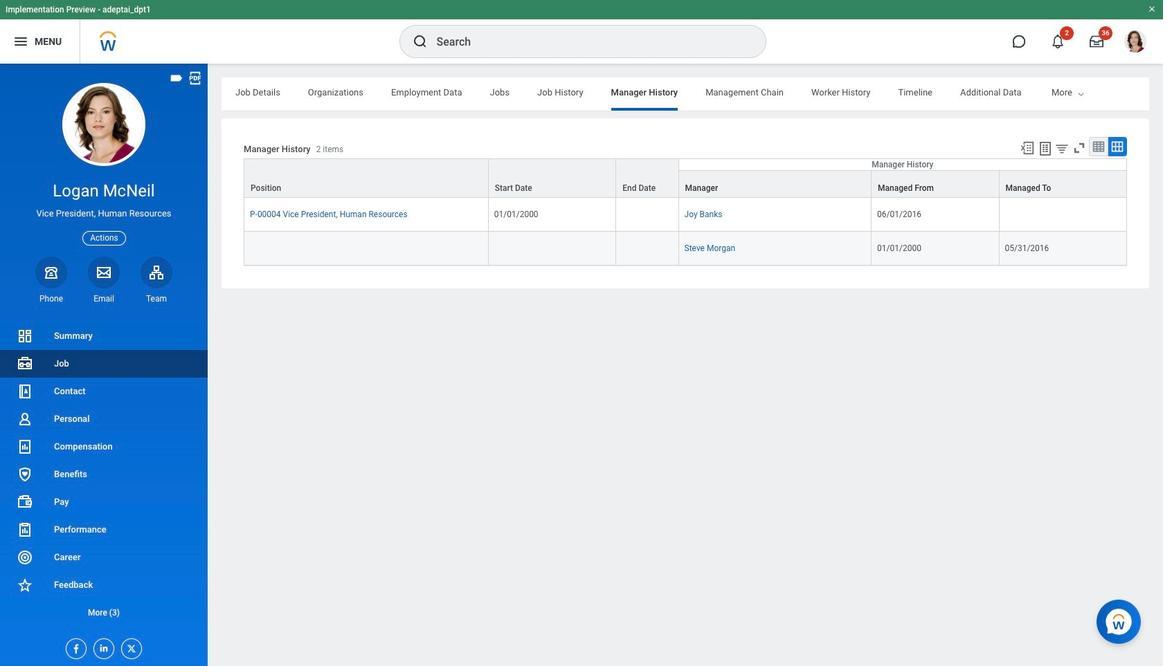 Task type: locate. For each thing, give the bounding box(es) containing it.
mail image
[[96, 264, 112, 281]]

notifications large image
[[1051, 35, 1065, 48]]

Search Workday  search field
[[437, 26, 737, 57]]

compensation image
[[17, 439, 33, 456]]

tag image
[[169, 71, 184, 86]]

team logan mcneil element
[[141, 294, 172, 305]]

inbox large image
[[1090, 35, 1104, 48]]

cell
[[617, 198, 679, 232], [1000, 198, 1128, 232], [244, 232, 489, 266], [489, 232, 617, 266], [617, 232, 679, 266]]

career image
[[17, 550, 33, 567]]

view team image
[[148, 264, 165, 281]]

toolbar
[[1014, 137, 1128, 159]]

job image
[[17, 356, 33, 373]]

benefits image
[[17, 467, 33, 483]]

table image
[[1092, 140, 1106, 154]]

phone image
[[42, 264, 61, 281]]

contact image
[[17, 384, 33, 400]]

list
[[0, 323, 208, 627]]

row
[[244, 159, 1128, 198], [244, 170, 1128, 198], [244, 198, 1128, 232], [244, 232, 1128, 266]]

2 row from the top
[[244, 170, 1128, 198]]

profile logan mcneil image
[[1125, 30, 1147, 55]]

select to filter grid data image
[[1055, 141, 1070, 156]]

feedback image
[[17, 578, 33, 594]]

phone logan mcneil element
[[35, 294, 67, 305]]

linkedin image
[[94, 640, 109, 655]]

banner
[[0, 0, 1164, 64]]

tab list
[[222, 78, 1164, 111]]

email logan mcneil element
[[88, 294, 120, 305]]

expand table image
[[1111, 140, 1125, 154]]



Task type: describe. For each thing, give the bounding box(es) containing it.
close environment banner image
[[1148, 5, 1157, 13]]

export to worksheets image
[[1038, 141, 1054, 157]]

4 row from the top
[[244, 232, 1128, 266]]

fullscreen image
[[1072, 141, 1087, 156]]

search image
[[412, 33, 428, 50]]

performance image
[[17, 522, 33, 539]]

3 row from the top
[[244, 198, 1128, 232]]

pay image
[[17, 495, 33, 511]]

x image
[[122, 640, 137, 655]]

facebook image
[[66, 640, 82, 655]]

summary image
[[17, 328, 33, 345]]

export to excel image
[[1020, 141, 1035, 156]]

justify image
[[12, 33, 29, 50]]

view printable version (pdf) image
[[188, 71, 203, 86]]

personal image
[[17, 411, 33, 428]]

1 row from the top
[[244, 159, 1128, 198]]

navigation pane region
[[0, 64, 208, 667]]



Task type: vqa. For each thing, say whether or not it's contained in the screenshot.
Profile Logan McNeil image
yes



